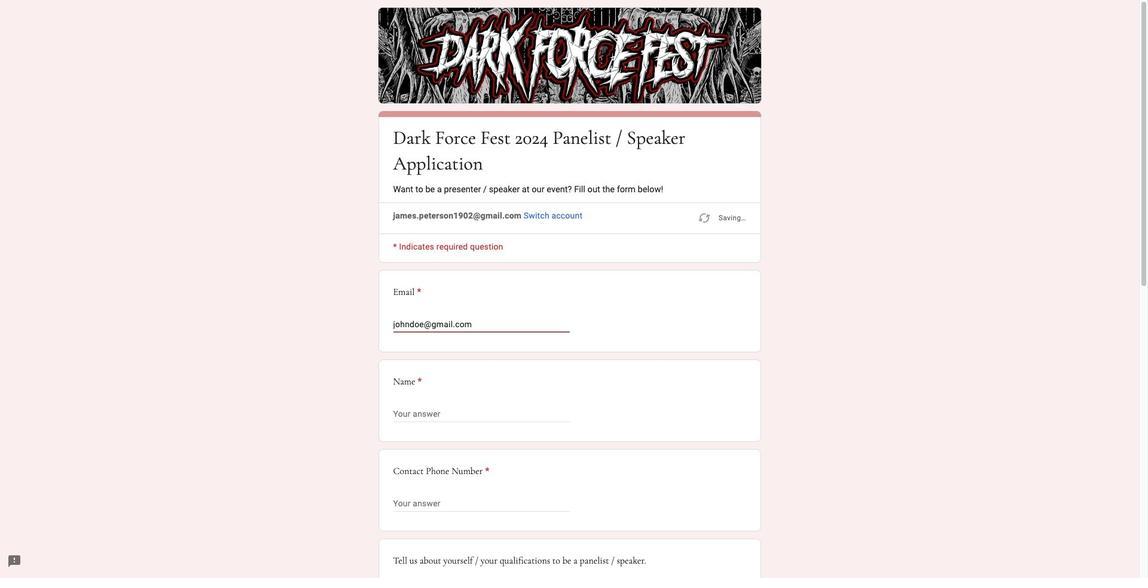 Task type: describe. For each thing, give the bounding box(es) containing it.
required question element for third heading from the bottom
[[415, 286, 421, 300]]

1 heading from the top
[[393, 125, 746, 177]]

3 heading from the top
[[393, 375, 422, 390]]

required question element for first heading from the bottom
[[483, 465, 490, 479]]

Your email email field
[[393, 318, 570, 332]]



Task type: vqa. For each thing, say whether or not it's contained in the screenshot.
list
yes



Task type: locate. For each thing, give the bounding box(es) containing it.
1 vertical spatial required question element
[[415, 375, 422, 390]]

2 vertical spatial required question element
[[483, 465, 490, 479]]

None text field
[[393, 408, 570, 422]]

status
[[697, 210, 746, 227]]

4 heading from the top
[[393, 465, 490, 479]]

heading
[[393, 125, 746, 177], [393, 286, 746, 300], [393, 375, 422, 390], [393, 465, 490, 479]]

required question element
[[415, 286, 421, 300], [415, 375, 422, 390], [483, 465, 490, 479]]

required question element for 2nd heading from the bottom of the page
[[415, 375, 422, 390]]

list
[[378, 271, 761, 579]]

list item
[[378, 271, 761, 353]]

0 vertical spatial required question element
[[415, 286, 421, 300]]

2 heading from the top
[[393, 286, 746, 300]]

report a problem to google image
[[7, 555, 22, 569]]

None text field
[[393, 497, 570, 512]]



